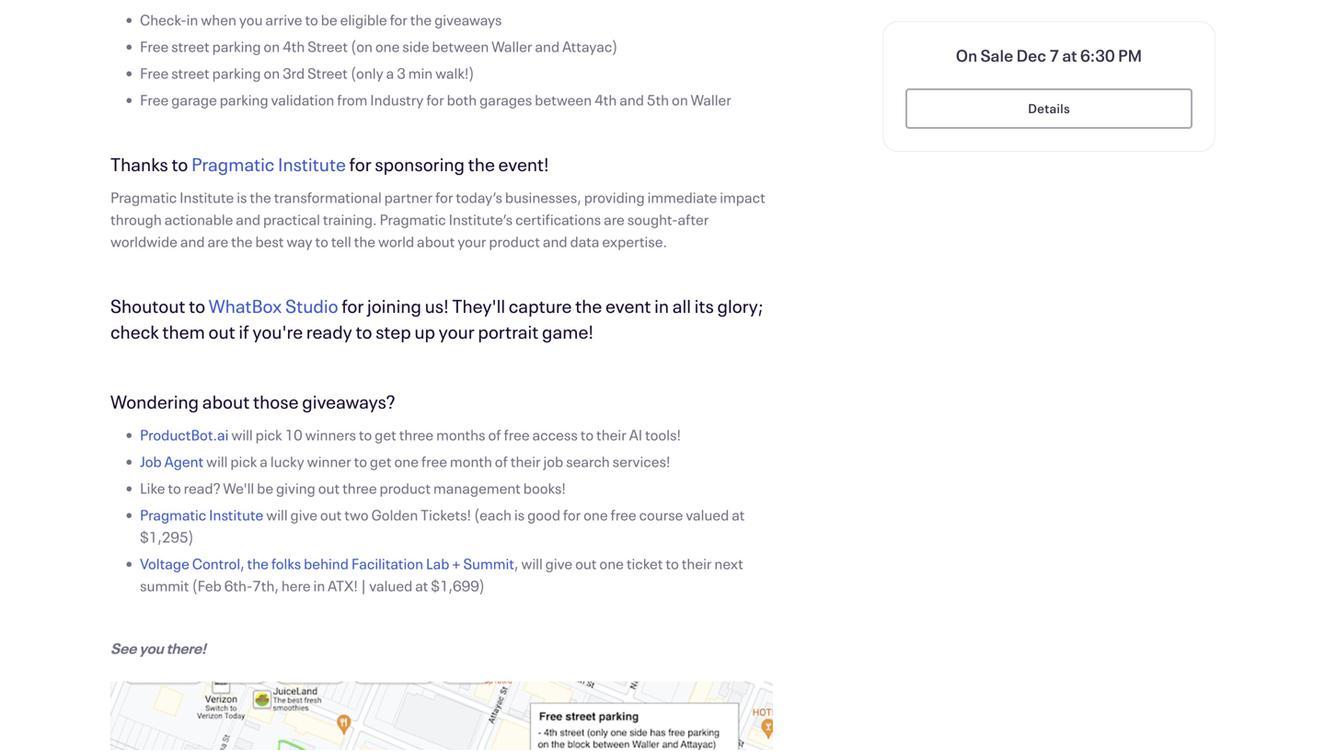 Task type: vqa. For each thing, say whether or not it's contained in the screenshot.
the Privacy link
no



Task type: locate. For each thing, give the bounding box(es) containing it.
of
[[488, 425, 501, 445], [495, 452, 508, 471]]

2 vertical spatial in
[[314, 576, 325, 596]]

and down the actionable
[[180, 232, 205, 251]]

the inside "check-in when you arrive to be eligible for the giveaways free street parking on 4th street (on one side between waller and attayac) free street parking on 3rd street (only a 3 min walk!) free garage parking validation from industry for both garages between 4th and 5th on waller"
[[410, 10, 432, 29]]

0 horizontal spatial are
[[208, 232, 229, 251]]

1 vertical spatial waller
[[691, 90, 732, 110]]

management
[[434, 478, 521, 498]]

parking
[[212, 36, 261, 56], [212, 63, 261, 83], [220, 90, 269, 110]]

expertise.
[[602, 232, 667, 251]]

in inside , will give out one ticket to their next summit (feb 6th-7th, here in atx! | valued at $1,699)
[[314, 576, 325, 596]]

course
[[639, 505, 683, 525]]

1 vertical spatial between
[[535, 90, 592, 110]]

0 vertical spatial pick
[[256, 425, 282, 445]]

free left course
[[611, 505, 637, 525]]

at right the 7
[[1063, 44, 1078, 66]]

2 vertical spatial on
[[672, 90, 688, 110]]

0 horizontal spatial is
[[237, 187, 247, 207]]

a left lucky
[[260, 452, 268, 471]]

summit
[[464, 554, 515, 574]]

street left (on
[[308, 36, 348, 56]]

2 vertical spatial at
[[415, 576, 428, 596]]

their
[[597, 425, 627, 445], [511, 452, 541, 471], [682, 554, 712, 574]]

1 horizontal spatial product
[[489, 232, 540, 251]]

get down the giveaways?
[[375, 425, 397, 445]]

waller right 5th
[[691, 90, 732, 110]]

get right winner
[[370, 452, 392, 471]]

1 horizontal spatial about
[[417, 232, 455, 251]]

certifications
[[516, 209, 601, 229]]

0 horizontal spatial you
[[139, 638, 164, 658]]

1 horizontal spatial their
[[597, 425, 627, 445]]

your
[[458, 232, 487, 251], [439, 319, 475, 344]]

institute down we'll
[[209, 505, 264, 525]]

0 horizontal spatial free
[[422, 452, 447, 471]]

to inside pragmatic institute is the transformational partner for today's businesses, providing immediate impact through actionable and practical training. pragmatic institute's certifications are sought-after worldwide and are the best way to tell the world about your product and data expertise.
[[315, 232, 329, 251]]

on
[[956, 44, 978, 66]]

2 vertical spatial parking
[[220, 90, 269, 110]]

institute up transformational
[[278, 152, 346, 176]]

street up garage
[[171, 63, 210, 83]]

portrait
[[478, 319, 539, 344]]

training.
[[323, 209, 377, 229]]

1 horizontal spatial give
[[546, 554, 573, 574]]

on left 3rd
[[264, 63, 280, 83]]

0 horizontal spatial between
[[432, 36, 489, 56]]

the up side in the left top of the page
[[410, 10, 432, 29]]

2 horizontal spatial at
[[1063, 44, 1078, 66]]

institute inside pragmatic institute is the transformational partner for today's businesses, providing immediate impact through actionable and practical training. pragmatic institute's certifications are sought-after worldwide and are the best way to tell the world about your product and data expertise.
[[180, 187, 234, 207]]

1 vertical spatial on
[[264, 63, 280, 83]]

be inside "check-in when you arrive to be eligible for the giveaways free street parking on 4th street (on one side between waller and attayac) free street parking on 3rd street (only a 3 min walk!) free garage parking validation from industry for both garages between 4th and 5th on waller"
[[321, 10, 338, 29]]

on
[[264, 36, 280, 56], [264, 63, 280, 83], [672, 90, 688, 110]]

2 vertical spatial free
[[611, 505, 637, 525]]

your down institute's
[[458, 232, 487, 251]]

give down giving
[[290, 505, 318, 525]]

product up golden
[[380, 478, 431, 498]]

1 vertical spatial get
[[370, 452, 392, 471]]

tools!
[[645, 425, 681, 445]]

pragmatic institute link up "practical"
[[192, 152, 346, 176]]

game!
[[542, 319, 594, 344]]

3
[[397, 63, 406, 83]]

voltage
[[140, 554, 190, 574]]

1 horizontal spatial 4th
[[595, 90, 617, 110]]

on sale dec 7 at 6:30 pm
[[956, 44, 1143, 66]]

1 vertical spatial valued
[[369, 576, 413, 596]]

today's
[[456, 187, 503, 207]]

the left best
[[231, 232, 253, 251]]

on down arrive
[[264, 36, 280, 56]]

valued right course
[[686, 505, 729, 525]]

after
[[678, 209, 709, 229]]

0 horizontal spatial waller
[[492, 36, 533, 56]]

1 vertical spatial a
[[260, 452, 268, 471]]

1 vertical spatial their
[[511, 452, 541, 471]]

will right ,
[[521, 554, 543, 574]]

three left months at the left bottom
[[399, 425, 434, 445]]

atx!
[[328, 576, 358, 596]]

parking up garage
[[212, 63, 261, 83]]

1 vertical spatial about
[[202, 389, 250, 414]]

about
[[417, 232, 455, 251], [202, 389, 250, 414]]

0 vertical spatial get
[[375, 425, 397, 445]]

1 vertical spatial at
[[732, 505, 745, 525]]

you right when
[[239, 10, 263, 29]]

lucky
[[271, 452, 305, 471]]

0 vertical spatial street
[[308, 36, 348, 56]]

1 street from the top
[[308, 36, 348, 56]]

to inside "check-in when you arrive to be eligible for the giveaways free street parking on 4th street (on one side between waller and attayac) free street parking on 3rd street (only a 3 min walk!) free garage parking validation from industry for both garages between 4th and 5th on waller"
[[305, 10, 318, 29]]

0 vertical spatial street
[[171, 36, 210, 56]]

one up golden
[[394, 452, 419, 471]]

get
[[375, 425, 397, 445], [370, 452, 392, 471]]

in inside the for joining us! they'll capture the event in all its glory; check them out if you're ready to step up your portrait game!
[[655, 294, 669, 318]]

between up the walk!)
[[432, 36, 489, 56]]

1 vertical spatial are
[[208, 232, 229, 251]]

step
[[376, 319, 411, 344]]

one left ticket
[[600, 554, 624, 574]]

event
[[606, 294, 651, 318]]

0 horizontal spatial three
[[343, 478, 377, 498]]

0 horizontal spatial their
[[511, 452, 541, 471]]

their left next on the bottom
[[682, 554, 712, 574]]

pragmatic institute link
[[192, 152, 346, 176], [140, 505, 264, 525]]

ready
[[306, 319, 353, 344]]

1 horizontal spatial three
[[399, 425, 434, 445]]

the up game!
[[576, 294, 602, 318]]

free inside will give out two golden tickets! (each is good for one free course valued at $1,295)
[[611, 505, 637, 525]]

0 vertical spatial give
[[290, 505, 318, 525]]

be left eligible
[[321, 10, 338, 29]]

to right thanks
[[172, 152, 188, 176]]

at
[[1063, 44, 1078, 66], [732, 505, 745, 525], [415, 576, 428, 596]]

1 vertical spatial free
[[422, 452, 447, 471]]

0 horizontal spatial about
[[202, 389, 250, 414]]

1 vertical spatial free
[[140, 63, 169, 83]]

capture
[[509, 294, 572, 318]]

the up "practical"
[[250, 187, 271, 207]]

0 horizontal spatial product
[[380, 478, 431, 498]]

2 vertical spatial free
[[140, 90, 169, 110]]

0 vertical spatial your
[[458, 232, 487, 251]]

1 horizontal spatial free
[[504, 425, 530, 445]]

be
[[321, 10, 338, 29], [257, 478, 274, 498]]

1 horizontal spatial you
[[239, 10, 263, 29]]

will inside , will give out one ticket to their next summit (feb 6th-7th, here in atx! | valued at $1,699)
[[521, 554, 543, 574]]

between
[[432, 36, 489, 56], [535, 90, 592, 110]]

we'll
[[223, 478, 254, 498]]

out left two
[[320, 505, 342, 525]]

job agent link
[[140, 452, 204, 471]]

6:30
[[1081, 44, 1116, 66]]

in left all
[[655, 294, 669, 318]]

0 horizontal spatial be
[[257, 478, 274, 498]]

through
[[110, 209, 162, 229]]

walk!)
[[436, 63, 475, 83]]

sought-
[[628, 209, 678, 229]]

for right good
[[563, 505, 581, 525]]

free left access
[[504, 425, 530, 445]]

institute
[[278, 152, 346, 176], [180, 187, 234, 207], [209, 505, 264, 525]]

2 street from the top
[[308, 63, 348, 83]]

joining
[[367, 294, 422, 318]]

valued down facilitation
[[369, 576, 413, 596]]

0 horizontal spatial at
[[415, 576, 428, 596]]

1 vertical spatial 4th
[[595, 90, 617, 110]]

0 horizontal spatial in
[[187, 10, 198, 29]]

1 vertical spatial in
[[655, 294, 669, 318]]

pick up we'll
[[231, 452, 257, 471]]

1 horizontal spatial be
[[321, 10, 338, 29]]

is inside pragmatic institute is the transformational partner for today's businesses, providing immediate impact through actionable and practical training. pragmatic institute's certifications are sought-after worldwide and are the best way to tell the world about your product and data expertise.
[[237, 187, 247, 207]]

will down giving
[[266, 505, 288, 525]]

to right winners
[[359, 425, 372, 445]]

giving
[[276, 478, 316, 498]]

0 horizontal spatial give
[[290, 505, 318, 525]]

2 horizontal spatial free
[[611, 505, 637, 525]]

0 horizontal spatial valued
[[369, 576, 413, 596]]

practical
[[263, 209, 320, 229]]

product down institute's
[[489, 232, 540, 251]]

1 horizontal spatial valued
[[686, 505, 729, 525]]

of right months at the left bottom
[[488, 425, 501, 445]]

folks
[[271, 554, 301, 574]]

giveaways
[[435, 10, 502, 29]]

event!
[[499, 152, 549, 176]]

at up next on the bottom
[[732, 505, 745, 525]]

the up today's at the left of the page
[[468, 152, 495, 176]]

1 vertical spatial is
[[515, 505, 525, 525]]

agent
[[164, 452, 204, 471]]

parking down when
[[212, 36, 261, 56]]

will up read?
[[206, 452, 228, 471]]

1 vertical spatial three
[[343, 478, 377, 498]]

arrive
[[266, 10, 302, 29]]

job
[[544, 452, 564, 471]]

0 vertical spatial their
[[597, 425, 627, 445]]

1 horizontal spatial between
[[535, 90, 592, 110]]

1 vertical spatial institute
[[180, 187, 234, 207]]

4th up 3rd
[[283, 36, 305, 56]]

on right 5th
[[672, 90, 688, 110]]

to
[[305, 10, 318, 29], [172, 152, 188, 176], [315, 232, 329, 251], [189, 294, 205, 318], [356, 319, 372, 344], [359, 425, 372, 445], [581, 425, 594, 445], [354, 452, 367, 471], [168, 478, 181, 498], [666, 554, 679, 574]]

up
[[415, 319, 435, 344]]

2 vertical spatial their
[[682, 554, 712, 574]]

0 vertical spatial free
[[504, 425, 530, 445]]

to left the tell
[[315, 232, 329, 251]]

for up ready
[[342, 294, 364, 318]]

both
[[447, 90, 477, 110]]

about left those
[[202, 389, 250, 414]]

0 vertical spatial institute
[[278, 152, 346, 176]]

1 horizontal spatial a
[[386, 63, 394, 83]]

10
[[285, 425, 303, 445]]

books!
[[524, 478, 566, 498]]

free left month
[[422, 452, 447, 471]]

pm
[[1119, 44, 1143, 66]]

is left good
[[515, 505, 525, 525]]

for up transformational
[[349, 152, 372, 176]]

you right see
[[139, 638, 164, 658]]

about right world
[[417, 232, 455, 251]]

access
[[533, 425, 578, 445]]

industry
[[370, 90, 424, 110]]

out down winner
[[318, 478, 340, 498]]

product inside pragmatic institute is the transformational partner for today's businesses, providing immediate impact through actionable and practical training. pragmatic institute's certifications are sought-after worldwide and are the best way to tell the world about your product and data expertise.
[[489, 232, 540, 251]]

thanks
[[110, 152, 168, 176]]

will down wondering about those giveaways?
[[231, 425, 253, 445]]

1 vertical spatial product
[[380, 478, 431, 498]]

of right month
[[495, 452, 508, 471]]

their inside , will give out one ticket to their next summit (feb 6th-7th, here in atx! | valued at $1,699)
[[682, 554, 712, 574]]

(feb
[[192, 576, 222, 596]]

the
[[410, 10, 432, 29], [468, 152, 495, 176], [250, 187, 271, 207], [231, 232, 253, 251], [354, 232, 376, 251], [576, 294, 602, 318], [247, 554, 269, 574]]

out inside the for joining us! they'll capture the event in all its glory; check them out if you're ready to step up your portrait game!
[[208, 319, 235, 344]]

1 vertical spatial be
[[257, 478, 274, 498]]

to left step
[[356, 319, 372, 344]]

three up two
[[343, 478, 377, 498]]

summit
[[140, 576, 189, 596]]

to right ticket
[[666, 554, 679, 574]]

0 vertical spatial free
[[140, 36, 169, 56]]

1 horizontal spatial at
[[732, 505, 745, 525]]

1 horizontal spatial are
[[604, 209, 625, 229]]

be right we'll
[[257, 478, 274, 498]]

1 horizontal spatial is
[[515, 505, 525, 525]]

1 horizontal spatial in
[[314, 576, 325, 596]]

impact
[[720, 187, 766, 207]]

street
[[171, 36, 210, 56], [171, 63, 210, 83]]

are down the actionable
[[208, 232, 229, 251]]

2 horizontal spatial their
[[682, 554, 712, 574]]

0 horizontal spatial a
[[260, 452, 268, 471]]

and up best
[[236, 209, 261, 229]]

and down certifications
[[543, 232, 568, 251]]

a inside "check-in when you arrive to be eligible for the giveaways free street parking on 4th street (on one side between waller and attayac) free street parking on 3rd street (only a 3 min walk!) free garage parking validation from industry for both garages between 4th and 5th on waller"
[[386, 63, 394, 83]]

valued inside , will give out one ticket to their next summit (feb 6th-7th, here in atx! | valued at $1,699)
[[369, 576, 413, 596]]

are down providing on the top left of page
[[604, 209, 625, 229]]

$1,699)
[[431, 576, 485, 596]]

out inside productbot.ai will pick 10 winners to get three months of free access to their ai tools! job agent will pick a lucky winner to get one free month of their job search services! like to read? we'll be giving out three product management books!
[[318, 478, 340, 498]]

pick left 10
[[256, 425, 282, 445]]

in left when
[[187, 10, 198, 29]]

2 street from the top
[[171, 63, 210, 83]]

one right (on
[[375, 36, 400, 56]]

your right up
[[439, 319, 475, 344]]

0 vertical spatial in
[[187, 10, 198, 29]]

2 horizontal spatial in
[[655, 294, 669, 318]]

4th left 5th
[[595, 90, 617, 110]]

month
[[450, 452, 492, 471]]

their left ai
[[597, 425, 627, 445]]

two
[[345, 505, 369, 525]]

three
[[399, 425, 434, 445], [343, 478, 377, 498]]

1 vertical spatial street
[[308, 63, 348, 83]]

0 vertical spatial you
[[239, 10, 263, 29]]

2 vertical spatial institute
[[209, 505, 264, 525]]

1 vertical spatial give
[[546, 554, 573, 574]]

lab
[[426, 554, 450, 574]]

if
[[239, 319, 249, 344]]

pragmatic down partner
[[380, 209, 446, 229]]

1 vertical spatial pragmatic institute link
[[140, 505, 264, 525]]

product inside productbot.ai will pick 10 winners to get three months of free access to their ai tools! job agent will pick a lucky winner to get one free month of their job search services! like to read? we'll be giving out three product management books!
[[380, 478, 431, 498]]

all
[[673, 294, 691, 318]]

give inside , will give out one ticket to their next summit (feb 6th-7th, here in atx! | valued at $1,699)
[[546, 554, 573, 574]]

waller down giveaways
[[492, 36, 533, 56]]

street right 3rd
[[308, 63, 348, 83]]

out left ticket
[[575, 554, 597, 574]]

for left today's at the left of the page
[[436, 187, 453, 207]]

3 free from the top
[[140, 90, 169, 110]]

to right arrive
[[305, 10, 318, 29]]

their left job
[[511, 452, 541, 471]]

0 vertical spatial 4th
[[283, 36, 305, 56]]

in right here on the left of page
[[314, 576, 325, 596]]

pragmatic institute link down read?
[[140, 505, 264, 525]]

you
[[239, 10, 263, 29], [139, 638, 164, 658]]

between right garages at top
[[535, 90, 592, 110]]

out
[[208, 319, 235, 344], [318, 478, 340, 498], [320, 505, 342, 525], [575, 554, 597, 574]]

is left transformational
[[237, 187, 247, 207]]

a left 3
[[386, 63, 394, 83]]

0 vertical spatial a
[[386, 63, 394, 83]]

give right ,
[[546, 554, 573, 574]]

good
[[528, 505, 561, 525]]

0 vertical spatial between
[[432, 36, 489, 56]]

0 vertical spatial parking
[[212, 36, 261, 56]]

0 vertical spatial is
[[237, 187, 247, 207]]

0 horizontal spatial 4th
[[283, 36, 305, 56]]

1 vertical spatial street
[[171, 63, 210, 83]]

0 vertical spatial be
[[321, 10, 338, 29]]

5th
[[647, 90, 669, 110]]

institute up the actionable
[[180, 187, 234, 207]]

0 vertical spatial at
[[1063, 44, 1078, 66]]

0 vertical spatial valued
[[686, 505, 729, 525]]

0 vertical spatial about
[[417, 232, 455, 251]]

1 vertical spatial your
[[439, 319, 475, 344]]

will
[[231, 425, 253, 445], [206, 452, 228, 471], [266, 505, 288, 525], [521, 554, 543, 574]]

voltage control, the folks behind facilitation lab + summit link
[[140, 554, 515, 574]]

control,
[[192, 554, 245, 574]]



Task type: describe. For each thing, give the bounding box(es) containing it.
, will give out one ticket to their next summit (feb 6th-7th, here in atx! | valued at $1,699)
[[140, 554, 744, 596]]

0 vertical spatial pragmatic institute link
[[192, 152, 346, 176]]

from
[[337, 90, 368, 110]]

in inside "check-in when you arrive to be eligible for the giveaways free street parking on 4th street (on one side between waller and attayac) free street parking on 3rd street (only a 3 min walk!) free garage parking validation from industry for both garages between 4th and 5th on waller"
[[187, 10, 198, 29]]

check-
[[140, 10, 187, 29]]

2 free from the top
[[140, 63, 169, 83]]

pragmatic up the actionable
[[192, 152, 275, 176]]

1 vertical spatial of
[[495, 452, 508, 471]]

months
[[436, 425, 486, 445]]

sponsoring
[[375, 152, 465, 176]]

to inside , will give out one ticket to their next summit (feb 6th-7th, here in atx! | valued at $1,699)
[[666, 554, 679, 574]]

for up side in the left top of the page
[[390, 10, 408, 29]]

side
[[403, 36, 429, 56]]

productbot.ai
[[140, 425, 229, 445]]

there!
[[166, 638, 206, 658]]

attayac)
[[563, 36, 618, 56]]

1 vertical spatial pick
[[231, 452, 257, 471]]

tickets!
[[421, 505, 471, 525]]

institute for pragmatic institute is the transformational partner for today's businesses, providing immediate impact through actionable and practical training. pragmatic institute's certifications are sought-after worldwide and are the best way to tell the world about your product and data expertise.
[[180, 187, 234, 207]]

1 free from the top
[[140, 36, 169, 56]]

a inside productbot.ai will pick 10 winners to get three months of free access to their ai tools! job agent will pick a lucky winner to get one free month of their job search services! like to read? we'll be giving out three product management books!
[[260, 452, 268, 471]]

sale
[[981, 44, 1014, 66]]

winner
[[307, 452, 351, 471]]

the inside the for joining us! they'll capture the event in all its glory; check them out if you're ready to step up your portrait game!
[[576, 294, 602, 318]]

whatbox
[[209, 294, 282, 318]]

actionable
[[165, 209, 233, 229]]

like
[[140, 478, 165, 498]]

wondering
[[110, 389, 199, 414]]

data
[[570, 232, 600, 251]]

search
[[566, 452, 610, 471]]

for inside pragmatic institute is the transformational partner for today's businesses, providing immediate impact through actionable and practical training. pragmatic institute's certifications are sought-after worldwide and are the best way to tell the world about your product and data expertise.
[[436, 187, 453, 207]]

about inside pragmatic institute is the transformational partner for today's businesses, providing immediate impact through actionable and practical training. pragmatic institute's certifications are sought-after worldwide and are the best way to tell the world about your product and data expertise.
[[417, 232, 455, 251]]

productbot.ai link
[[140, 425, 229, 445]]

the right the tell
[[354, 232, 376, 251]]

productbot.ai will pick 10 winners to get three months of free access to their ai tools! job agent will pick a lucky winner to get one free month of their job search services! like to read? we'll be giving out three product management books!
[[140, 425, 681, 498]]

providing
[[584, 187, 645, 207]]

them
[[162, 319, 205, 344]]

to up search
[[581, 425, 594, 445]]

facilitation
[[352, 554, 424, 574]]

ai
[[629, 425, 643, 445]]

transformational
[[274, 187, 382, 207]]

golden
[[371, 505, 418, 525]]

to up them
[[189, 294, 205, 318]]

will inside will give out two golden tickets! (each is good for one free course valued at $1,295)
[[266, 505, 288, 525]]

the up "7th," at the bottom of the page
[[247, 554, 269, 574]]

you inside "check-in when you arrive to be eligible for the giveaways free street parking on 4th street (on one side between waller and attayac) free street parking on 3rd street (only a 3 min walk!) free garage parking validation from industry for both garages between 4th and 5th on waller"
[[239, 10, 263, 29]]

garages
[[480, 90, 532, 110]]

eligible
[[340, 10, 387, 29]]

services!
[[613, 452, 671, 471]]

studio
[[286, 294, 338, 318]]

7th,
[[252, 576, 279, 596]]

be inside productbot.ai will pick 10 winners to get three months of free access to their ai tools! job agent will pick a lucky winner to get one free month of their job search services! like to read? we'll be giving out three product management books!
[[257, 478, 274, 498]]

(each
[[474, 505, 512, 525]]

winners
[[305, 425, 356, 445]]

0 vertical spatial three
[[399, 425, 434, 445]]

|
[[361, 576, 367, 596]]

here
[[282, 576, 311, 596]]

(only
[[351, 63, 384, 83]]

out inside , will give out one ticket to their next summit (feb 6th-7th, here in atx! | valued at $1,699)
[[575, 554, 597, 574]]

and left 5th
[[620, 90, 644, 110]]

give inside will give out two golden tickets! (each is good for one free course valued at $1,295)
[[290, 505, 318, 525]]

next
[[715, 554, 744, 574]]

see you there!
[[110, 638, 206, 658]]

0 vertical spatial on
[[264, 36, 280, 56]]

1 horizontal spatial waller
[[691, 90, 732, 110]]

giveaways?
[[302, 389, 395, 414]]

your inside the for joining us! they'll capture the event in all its glory; check them out if you're ready to step up your portrait game!
[[439, 319, 475, 344]]

for left both
[[427, 90, 444, 110]]

shoutout to whatbox studio
[[110, 294, 338, 318]]

one inside , will give out one ticket to their next summit (feb 6th-7th, here in atx! | valued at $1,699)
[[600, 554, 624, 574]]

its
[[695, 294, 714, 318]]

for inside the for joining us! they'll capture the event in all its glory; check them out if you're ready to step up your portrait game!
[[342, 294, 364, 318]]

job
[[140, 452, 162, 471]]

3rd
[[283, 63, 305, 83]]

1 vertical spatial you
[[139, 638, 164, 658]]

at inside will give out two golden tickets! (each is good for one free course valued at $1,295)
[[732, 505, 745, 525]]

for joining us! they'll capture the event in all its glory; check them out if you're ready to step up your portrait game!
[[110, 294, 764, 344]]

to inside the for joining us! they'll capture the event in all its glory; check them out if you're ready to step up your portrait game!
[[356, 319, 372, 344]]

at inside , will give out one ticket to their next summit (feb 6th-7th, here in atx! | valued at $1,699)
[[415, 576, 428, 596]]

out inside will give out two golden tickets! (each is good for one free course valued at $1,295)
[[320, 505, 342, 525]]

wondering about those giveaways?
[[110, 389, 395, 414]]

us!
[[425, 294, 449, 318]]

one inside productbot.ai will pick 10 winners to get three months of free access to their ai tools! job agent will pick a lucky winner to get one free month of their job search services! like to read? we'll be giving out three product management books!
[[394, 452, 419, 471]]

valued inside will give out two golden tickets! (each is good for one free course valued at $1,295)
[[686, 505, 729, 525]]

worldwide
[[110, 232, 178, 251]]

garage
[[171, 90, 217, 110]]

one inside "check-in when you arrive to be eligible for the giveaways free street parking on 4th street (on one side between waller and attayac) free street parking on 3rd street (only a 3 min walk!) free garage parking validation from industry for both garages between 4th and 5th on waller"
[[375, 36, 400, 56]]

and left attayac)
[[535, 36, 560, 56]]

+
[[452, 554, 461, 574]]

pragmatic institute is the transformational partner for today's businesses, providing immediate impact through actionable and practical training. pragmatic institute's certifications are sought-after worldwide and are the best way to tell the world about your product and data expertise.
[[110, 187, 766, 251]]

one inside will give out two golden tickets! (each is good for one free course valued at $1,295)
[[584, 505, 608, 525]]

(on
[[351, 36, 373, 56]]

your inside pragmatic institute is the transformational partner for today's businesses, providing immediate impact through actionable and practical training. pragmatic institute's certifications are sought-after worldwide and are the best way to tell the world about your product and data expertise.
[[458, 232, 487, 251]]

pragmatic institute
[[140, 505, 264, 525]]

ticket
[[627, 554, 663, 574]]

immediate
[[648, 187, 718, 207]]

glory;
[[718, 294, 764, 318]]

they'll
[[452, 294, 506, 318]]

businesses,
[[505, 187, 582, 207]]

0 vertical spatial waller
[[492, 36, 533, 56]]

to right like
[[168, 478, 181, 498]]

1 street from the top
[[171, 36, 210, 56]]

institute for pragmatic institute
[[209, 505, 264, 525]]

behind
[[304, 554, 349, 574]]

details
[[1029, 100, 1071, 117]]

1 vertical spatial parking
[[212, 63, 261, 83]]

to right winner
[[354, 452, 367, 471]]

0 vertical spatial are
[[604, 209, 625, 229]]

pragmatic up through
[[110, 187, 177, 207]]

check-in when you arrive to be eligible for the giveaways free street parking on 4th street (on one side between waller and attayac) free street parking on 3rd street (only a 3 min walk!) free garage parking validation from industry for both garages between 4th and 5th on waller
[[140, 10, 732, 110]]

details button
[[906, 88, 1193, 129]]

pragmatic up $1,295)
[[140, 505, 206, 525]]

best
[[255, 232, 284, 251]]

0 vertical spatial of
[[488, 425, 501, 445]]

for inside will give out two golden tickets! (each is good for one free course valued at $1,295)
[[563, 505, 581, 525]]

way
[[287, 232, 313, 251]]

thanks to pragmatic institute for sponsoring the event!
[[110, 152, 549, 176]]

see
[[110, 638, 137, 658]]

is inside will give out two golden tickets! (each is good for one free course valued at $1,295)
[[515, 505, 525, 525]]

validation
[[271, 90, 334, 110]]



